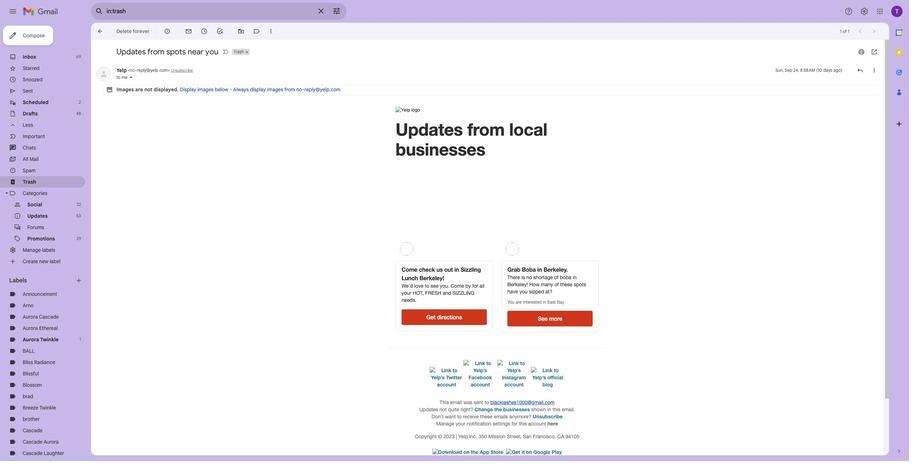 Task type: vqa. For each thing, say whether or not it's contained in the screenshot.
Analytics
no



Task type: locate. For each thing, give the bounding box(es) containing it.
bliss radiance
[[23, 359, 55, 366]]

1 horizontal spatial yelp
[[459, 434, 468, 439]]

for left all
[[473, 283, 479, 289]]

0 vertical spatial manage
[[23, 247, 41, 253]]

social
[[27, 201, 42, 208]]

0 horizontal spatial your
[[402, 290, 412, 296]]

your
[[402, 290, 412, 296], [456, 421, 466, 427]]

updates up < at left top
[[117, 47, 146, 56]]

0 horizontal spatial no-
[[130, 68, 137, 73]]

0 horizontal spatial from
[[148, 47, 165, 56]]

0 vertical spatial twinkle
[[40, 337, 59, 343]]

sun,
[[776, 68, 784, 73]]

cascade
[[39, 314, 59, 320], [23, 427, 43, 434], [23, 439, 43, 445], [23, 450, 43, 457]]

unsubscribe right >
[[171, 68, 193, 73]]

aurora up ball
[[23, 337, 39, 343]]

get directions
[[427, 314, 462, 320]]

1 horizontal spatial spots
[[574, 282, 586, 287]]

unsubscribe inside the "this email was sent to blacklashes1000@gmail.com updates not quite right? change the businesses shown in this email. don't want to receive these emails anymore? unsubscribe manage your notification settings for this account here"
[[533, 413, 563, 419]]

labels
[[9, 277, 27, 284]]

0 vertical spatial are
[[135, 86, 143, 93]]

0 vertical spatial not
[[144, 86, 153, 93]]

1 horizontal spatial for
[[512, 421, 518, 427]]

1 horizontal spatial not
[[440, 407, 447, 412]]

aurora up aurora twinkle link
[[23, 325, 38, 332]]

this left email.
[[553, 407, 561, 412]]

more image
[[268, 28, 275, 35]]

images
[[117, 86, 134, 93]]

in right shown
[[548, 407, 552, 412]]

sent link
[[23, 88, 33, 94]]

0 horizontal spatial berkeley!
[[420, 275, 444, 281]]

don't
[[432, 414, 444, 419]]

0 vertical spatial these
[[561, 282, 573, 287]]

0 horizontal spatial 1
[[79, 337, 81, 342]]

your inside come check us out in sizzling lunch berkeley! we'd love to see you. come by for all your hot, fresh and sizzling needs.
[[402, 290, 412, 296]]

manage down want
[[437, 421, 455, 427]]

1
[[841, 29, 842, 34], [848, 29, 850, 34], [79, 337, 81, 342]]

1 vertical spatial trash
[[23, 179, 36, 185]]

1 vertical spatial you
[[520, 289, 528, 294]]

1 horizontal spatial berkeley!
[[508, 282, 528, 287]]

0 vertical spatial no-
[[130, 68, 137, 73]]

1 horizontal spatial trash
[[233, 49, 244, 54]]

0 horizontal spatial images
[[198, 86, 214, 93]]

you right near
[[205, 47, 219, 56]]

updates for updates from spots near you
[[117, 47, 146, 56]]

mission
[[489, 434, 506, 439]]

sizzling
[[461, 266, 481, 273]]

1 horizontal spatial are
[[516, 300, 522, 305]]

blissful link
[[23, 371, 39, 377]]

0 horizontal spatial trash
[[23, 179, 36, 185]]

1 vertical spatial not
[[440, 407, 447, 412]]

unsubscribe up here link
[[533, 413, 563, 419]]

spots right many
[[574, 282, 586, 287]]

from
[[148, 47, 165, 56], [285, 86, 295, 93], [468, 119, 505, 139]]

download on the app store image
[[433, 449, 504, 456]]

important
[[23, 133, 45, 140]]

sun, sep 24, 8:58 am (10 days ago)
[[776, 68, 843, 73]]

twinkle down ethereal
[[40, 337, 59, 343]]

1 vertical spatial of
[[555, 275, 559, 280]]

0 vertical spatial for
[[473, 283, 479, 289]]

0 horizontal spatial unsubscribe
[[171, 68, 193, 73]]

directions
[[437, 314, 462, 320]]

0 horizontal spatial you
[[205, 47, 219, 56]]

1 vertical spatial come
[[451, 283, 464, 289]]

1 vertical spatial manage
[[437, 421, 455, 427]]

1 horizontal spatial 1
[[841, 29, 842, 34]]

0 vertical spatial trash
[[233, 49, 244, 54]]

the
[[495, 406, 502, 412]]

to up change
[[485, 400, 489, 405]]

link to yelp's official blog image
[[531, 367, 565, 388]]

unsubscribe link right >
[[171, 68, 193, 73]]

updates for updates from local businesses
[[396, 119, 463, 139]]

come up sizzling
[[451, 283, 464, 289]]

in up shortage
[[538, 266, 542, 273]]

1 vertical spatial these
[[481, 414, 493, 419]]

updates down yelp logo
[[396, 119, 463, 139]]

2 horizontal spatial 1
[[848, 29, 850, 34]]

cascade for cascade link
[[23, 427, 43, 434]]

you
[[205, 47, 219, 56], [520, 289, 528, 294]]

(10
[[817, 68, 823, 73]]

1 for 1 of 1
[[841, 29, 842, 34]]

francisco,
[[533, 434, 556, 439]]

blacklashes1000@gmail.com
[[491, 400, 555, 405]]

manage labels link
[[23, 247, 55, 253]]

not
[[144, 86, 153, 93], [440, 407, 447, 412]]

1 vertical spatial no-
[[297, 86, 305, 93]]

2 images from the left
[[267, 86, 283, 93]]

your down the we'd
[[402, 290, 412, 296]]

these
[[561, 282, 573, 287], [481, 414, 493, 419]]

cascade up ethereal
[[39, 314, 59, 320]]

radiance
[[34, 359, 55, 366]]

1 horizontal spatial your
[[456, 421, 466, 427]]

1 horizontal spatial reply@yelp.com
[[305, 86, 341, 93]]

images left the below
[[198, 86, 214, 93]]

24,
[[794, 68, 800, 73]]

manage up create on the bottom
[[23, 247, 41, 253]]

yelp logo image
[[396, 107, 420, 114]]

updates up 'don't'
[[420, 407, 438, 412]]

berkeley! inside grab boba in berkeley. there is no shortage of boba in berkeley! how many of these spots have you sipped at?
[[508, 282, 528, 287]]

2 vertical spatial from
[[468, 119, 505, 139]]

1 horizontal spatial businesses
[[504, 406, 530, 412]]

of right many
[[555, 282, 559, 287]]

labels image
[[253, 28, 261, 35]]

0 vertical spatial from
[[148, 47, 165, 56]]

©
[[438, 434, 442, 439]]

1 horizontal spatial these
[[561, 282, 573, 287]]

1 horizontal spatial you
[[520, 289, 528, 294]]

in left the 'east'
[[543, 300, 547, 305]]

get
[[427, 314, 436, 320]]

updates from spots near you
[[117, 47, 219, 56]]

in inside the "this email was sent to blacklashes1000@gmail.com updates not quite right? change the businesses shown in this email. don't want to receive these emails anymore? unsubscribe manage your notification settings for this account here"
[[548, 407, 552, 412]]

emails
[[494, 414, 508, 419]]

blossom
[[23, 382, 42, 388]]

have
[[508, 289, 518, 294]]

these down change
[[481, 414, 493, 419]]

yelp cell
[[117, 67, 171, 74]]

to left see on the bottom left of the page
[[425, 283, 430, 289]]

from inside updates from local businesses
[[468, 119, 505, 139]]

tab list
[[890, 23, 910, 436]]

trash inside button
[[233, 49, 244, 54]]

0 horizontal spatial spots
[[166, 47, 186, 56]]

8:58 am
[[801, 68, 816, 73]]

bay
[[557, 300, 565, 305]]

in inside come check us out in sizzling lunch berkeley! we'd love to see you. come by for all your hot, fresh and sizzling needs.
[[455, 266, 459, 273]]

unsubscribe link up here link
[[533, 413, 563, 419]]

days
[[824, 68, 833, 73]]

0 horizontal spatial manage
[[23, 247, 41, 253]]

twinkle for breeze twinkle
[[39, 405, 56, 411]]

are
[[135, 86, 143, 93], [516, 300, 522, 305]]

1 horizontal spatial unsubscribe
[[533, 413, 563, 419]]

trash for trash button
[[233, 49, 244, 54]]

reply@yelp.com inside yelp < no-reply@yelp.com > unsubscribe
[[137, 68, 168, 73]]

to me
[[117, 75, 128, 80]]

are right images
[[135, 86, 143, 93]]

0 horizontal spatial unsubscribe link
[[171, 68, 193, 73]]

0 vertical spatial berkeley!
[[420, 275, 444, 281]]

san
[[523, 434, 532, 439]]

1 vertical spatial this
[[519, 421, 527, 427]]

new
[[39, 258, 48, 265]]

you right have
[[520, 289, 528, 294]]

updates inside the "this email was sent to blacklashes1000@gmail.com updates not quite right? change the businesses shown in this email. don't want to receive these emails anymore? unsubscribe manage your notification settings for this account here"
[[420, 407, 438, 412]]

account
[[529, 421, 546, 427]]

chats link
[[23, 145, 36, 151]]

are right you
[[516, 300, 522, 305]]

cascade for cascade aurora
[[23, 439, 43, 445]]

create new label
[[23, 258, 61, 265]]

from for updates from local businesses
[[468, 119, 505, 139]]

0 horizontal spatial these
[[481, 414, 493, 419]]

2 vertical spatial of
[[555, 282, 559, 287]]

0 vertical spatial reply@yelp.com
[[137, 68, 168, 73]]

0 vertical spatial businesses
[[396, 139, 486, 159]]

link to yelp's facebook account image
[[464, 360, 497, 388]]

updates up forums link
[[27, 213, 48, 219]]

of down support "image"
[[843, 29, 847, 34]]

announcement
[[23, 291, 57, 297]]

images right display at top
[[267, 86, 283, 93]]

quite
[[448, 407, 459, 412]]

berkeley! up see on the bottom left of the page
[[420, 275, 444, 281]]

0 horizontal spatial come
[[402, 266, 418, 273]]

updates from local businesses
[[396, 119, 548, 159]]

None search field
[[91, 3, 347, 20]]

these down 'boba'
[[561, 282, 573, 287]]

categories link
[[23, 190, 47, 197]]

1 horizontal spatial from
[[285, 86, 295, 93]]

receive
[[463, 414, 479, 419]]

0 vertical spatial unsubscribe link
[[171, 68, 193, 73]]

was
[[464, 400, 473, 405]]

1 vertical spatial berkeley!
[[508, 282, 528, 287]]

berkeley.
[[544, 266, 568, 273]]

you inside grab boba in berkeley. there is no shortage of boba in berkeley! how many of these spots have you sipped at?
[[520, 289, 528, 294]]

trash inside labels navigation
[[23, 179, 36, 185]]

not left displayed.
[[144, 86, 153, 93]]

0 vertical spatial this
[[553, 407, 561, 412]]

cascade down cascade link
[[23, 439, 43, 445]]

1 horizontal spatial images
[[267, 86, 283, 93]]

you.
[[440, 283, 450, 289]]

yelp up to me
[[117, 67, 127, 74]]

get it on google play image
[[507, 449, 562, 456]]

1 vertical spatial from
[[285, 86, 295, 93]]

1 inside labels navigation
[[79, 337, 81, 342]]

2 horizontal spatial from
[[468, 119, 505, 139]]

how
[[530, 282, 540, 287]]

reply@yelp.com
[[137, 68, 168, 73], [305, 86, 341, 93]]

labels navigation
[[0, 23, 91, 461]]

clear search image
[[314, 4, 328, 18]]

brad link
[[23, 393, 33, 400]]

inbox
[[23, 54, 36, 60]]

needs.
[[402, 297, 417, 303]]

come up lunch
[[402, 266, 418, 273]]

advanced search options image
[[330, 4, 344, 18]]

1 horizontal spatial no-
[[297, 86, 305, 93]]

1 horizontal spatial this
[[553, 407, 561, 412]]

businesses inside updates from local businesses
[[396, 139, 486, 159]]

1 vertical spatial yelp
[[459, 434, 468, 439]]

unsubscribe link
[[171, 68, 193, 73], [533, 413, 563, 419]]

not down this
[[440, 407, 447, 412]]

twinkle right breeze
[[39, 405, 56, 411]]

of down 'berkeley.'
[[555, 275, 559, 280]]

in right 'boba'
[[573, 275, 577, 280]]

to right want
[[457, 414, 462, 419]]

report spam image
[[164, 28, 171, 35]]

1 horizontal spatial unsubscribe link
[[533, 413, 563, 419]]

cascade aurora link
[[23, 439, 59, 445]]

1 vertical spatial spots
[[574, 282, 586, 287]]

cascade down cascade aurora link
[[23, 450, 43, 457]]

want
[[445, 414, 456, 419]]

shown
[[532, 407, 546, 412]]

1 horizontal spatial manage
[[437, 421, 455, 427]]

1 vertical spatial are
[[516, 300, 522, 305]]

trash down spam
[[23, 179, 36, 185]]

0 horizontal spatial for
[[473, 283, 479, 289]]

labels
[[42, 247, 55, 253]]

0 horizontal spatial are
[[135, 86, 143, 93]]

0 horizontal spatial businesses
[[396, 139, 486, 159]]

0 vertical spatial yelp
[[117, 67, 127, 74]]

1 vertical spatial twinkle
[[39, 405, 56, 411]]

0 horizontal spatial reply@yelp.com
[[137, 68, 168, 73]]

1 vertical spatial unsubscribe link
[[533, 413, 563, 419]]

1 vertical spatial unsubscribe
[[533, 413, 563, 419]]

your down want
[[456, 421, 466, 427]]

sent
[[23, 88, 33, 94]]

in right out
[[455, 266, 459, 273]]

laughter
[[44, 450, 64, 457]]

chats
[[23, 145, 36, 151]]

for down anymore?
[[512, 421, 518, 427]]

1 vertical spatial your
[[456, 421, 466, 427]]

0 vertical spatial unsubscribe
[[171, 68, 193, 73]]

0 vertical spatial your
[[402, 290, 412, 296]]

trash down the move to icon
[[233, 49, 244, 54]]

add to tasks image
[[216, 28, 224, 35]]

updates inside labels navigation
[[27, 213, 48, 219]]

anymore?
[[510, 414, 532, 419]]

see more
[[538, 315, 563, 322]]

of
[[843, 29, 847, 34], [555, 275, 559, 280], [555, 282, 559, 287]]

yelp right |
[[459, 434, 468, 439]]

sun, sep 24, 8:58 am (10 days ago) cell
[[776, 67, 843, 74]]

bliss
[[23, 359, 33, 366]]

aurora down arno link
[[23, 314, 38, 320]]

spots
[[166, 47, 186, 56], [574, 282, 586, 287]]

come
[[402, 266, 418, 273], [451, 283, 464, 289]]

gmail image
[[23, 4, 61, 18]]

cascade down brother
[[23, 427, 43, 434]]

0 vertical spatial spots
[[166, 47, 186, 56]]

spots left near
[[166, 47, 186, 56]]

updates inside updates from local businesses
[[396, 119, 463, 139]]

berkeley! down there
[[508, 282, 528, 287]]

by
[[466, 283, 471, 289]]

1 vertical spatial for
[[512, 421, 518, 427]]

support image
[[845, 7, 854, 16]]

this down anymore?
[[519, 421, 527, 427]]

copyright
[[415, 434, 437, 439]]

1 vertical spatial businesses
[[504, 406, 530, 412]]



Task type: describe. For each thing, give the bounding box(es) containing it.
32
[[76, 202, 81, 207]]

copyright © 2023 | yelp inc, 350 mission street, san francisco, ca 94105
[[415, 434, 580, 439]]

Search mail text field
[[107, 8, 313, 15]]

not inside the "this email was sent to blacklashes1000@gmail.com updates not quite right? change the businesses shown in this email. don't want to receive these emails anymore? unsubscribe manage your notification settings for this account here"
[[440, 407, 447, 412]]

mark as unread image
[[185, 28, 192, 35]]

come check us out in sizzling lunch berkeley! we'd love to see you. come by for all your hot, fresh and sizzling needs.
[[402, 266, 485, 303]]

lunch
[[402, 275, 418, 281]]

we'd
[[402, 283, 413, 289]]

this
[[440, 400, 449, 405]]

scheduled
[[23, 99, 49, 106]]

boba
[[560, 275, 572, 280]]

snoozed
[[23, 76, 43, 83]]

manage labels
[[23, 247, 55, 253]]

categories
[[23, 190, 47, 197]]

1 for 1
[[79, 337, 81, 342]]

at?
[[546, 289, 553, 294]]

check
[[419, 266, 435, 273]]

display
[[180, 86, 196, 93]]

less
[[23, 122, 33, 128]]

are for not
[[135, 86, 143, 93]]

more
[[550, 315, 563, 322]]

cascade link
[[23, 427, 43, 434]]

show details image
[[129, 75, 133, 80]]

trash button
[[232, 49, 245, 55]]

snooze image
[[201, 28, 208, 35]]

are for interested
[[516, 300, 522, 305]]

ball link
[[23, 348, 35, 354]]

announcement link
[[23, 291, 57, 297]]

manage inside labels navigation
[[23, 247, 41, 253]]

2
[[79, 99, 81, 105]]

settings image
[[861, 7, 869, 16]]

ago)
[[834, 68, 843, 73]]

starred link
[[23, 65, 40, 71]]

displayed.
[[154, 86, 179, 93]]

create new label link
[[23, 258, 61, 265]]

0 vertical spatial you
[[205, 47, 219, 56]]

compose button
[[3, 26, 53, 45]]

back to trash image
[[97, 28, 104, 35]]

spots inside grab boba in berkeley. there is no shortage of boba in berkeley! how many of these spots have you sipped at?
[[574, 282, 586, 287]]

trash for trash link
[[23, 179, 36, 185]]

berkeley! inside come check us out in sizzling lunch berkeley! we'd love to see you. come by for all your hot, fresh and sizzling needs.
[[420, 275, 444, 281]]

from for updates from spots near you
[[148, 47, 165, 56]]

here
[[548, 421, 558, 427]]

aurora for aurora ethereal
[[23, 325, 38, 332]]

sizzling
[[453, 290, 475, 296]]

is
[[522, 275, 525, 280]]

0 horizontal spatial this
[[519, 421, 527, 427]]

arno
[[23, 302, 34, 309]]

move to image
[[238, 28, 245, 35]]

inbox link
[[23, 54, 36, 60]]

forums
[[27, 224, 44, 231]]

businesses inside the "this email was sent to blacklashes1000@gmail.com updates not quite right? change the businesses shown in this email. don't want to receive these emails anymore? unsubscribe manage your notification settings for this account here"
[[504, 406, 530, 412]]

here link
[[548, 421, 558, 427]]

updates for updates link on the left top of the page
[[27, 213, 48, 219]]

manage inside the "this email was sent to blacklashes1000@gmail.com updates not quite right? change the businesses shown in this email. don't want to receive these emails anymore? unsubscribe manage your notification settings for this account here"
[[437, 421, 455, 427]]

display images below link
[[180, 86, 229, 93]]

street,
[[507, 434, 522, 439]]

sipped
[[529, 289, 544, 294]]

main menu image
[[9, 7, 17, 16]]

shortage
[[534, 275, 553, 280]]

cascade laughter
[[23, 450, 64, 457]]

1 vertical spatial reply@yelp.com
[[305, 86, 341, 93]]

create
[[23, 258, 38, 265]]

drafts link
[[23, 111, 38, 117]]

images are not displayed. display images below - always display images from no-reply@yelp.com
[[117, 86, 341, 93]]

|
[[456, 434, 457, 439]]

0 vertical spatial come
[[402, 266, 418, 273]]

see
[[431, 283, 439, 289]]

1 of 1
[[841, 29, 850, 34]]

-
[[230, 86, 232, 93]]

inc,
[[469, 434, 478, 439]]

0 horizontal spatial not
[[144, 86, 153, 93]]

forums link
[[27, 224, 44, 231]]

get directions link
[[402, 309, 487, 325]]

out
[[445, 266, 453, 273]]

trash link
[[23, 179, 36, 185]]

change
[[475, 406, 493, 412]]

53
[[76, 213, 81, 219]]

for inside come check us out in sizzling lunch berkeley! we'd love to see you. come by for all your hot, fresh and sizzling needs.
[[473, 283, 479, 289]]

search mail image
[[93, 5, 106, 18]]

unsubscribe inside yelp < no-reply@yelp.com > unsubscribe
[[171, 68, 193, 73]]

aurora cascade
[[23, 314, 59, 320]]

breeze twinkle
[[23, 405, 56, 411]]

ca
[[558, 434, 565, 439]]

0 horizontal spatial yelp
[[117, 67, 127, 74]]

label
[[50, 258, 61, 265]]

aurora up "laughter"
[[44, 439, 59, 445]]

fresh
[[425, 290, 442, 296]]

hot,
[[413, 290, 424, 296]]

sep
[[785, 68, 793, 73]]

your inside the "this email was sent to blacklashes1000@gmail.com updates not quite right? change the businesses shown in this email. don't want to receive these emails anymore? unsubscribe manage your notification settings for this account here"
[[456, 421, 466, 427]]

all mail link
[[23, 156, 39, 162]]

these inside grab boba in berkeley. there is no shortage of boba in berkeley! how many of these spots have you sipped at?
[[561, 282, 573, 287]]

starred
[[23, 65, 40, 71]]

ball
[[23, 348, 35, 354]]

many
[[541, 282, 553, 287]]

arno link
[[23, 302, 34, 309]]

cascade aurora
[[23, 439, 59, 445]]

less button
[[0, 119, 85, 131]]

compose
[[23, 32, 45, 39]]

email
[[451, 400, 462, 405]]

labels heading
[[9, 277, 75, 284]]

social link
[[27, 201, 42, 208]]

<
[[128, 68, 130, 73]]

to inside come check us out in sizzling lunch berkeley! we'd love to see you. come by for all your hot, fresh and sizzling needs.
[[425, 283, 430, 289]]

for inside the "this email was sent to blacklashes1000@gmail.com updates not quite right? change the businesses shown in this email. don't want to receive these emails anymore? unsubscribe manage your notification settings for this account here"
[[512, 421, 518, 427]]

blacklashes1000@gmail.com link
[[491, 400, 555, 405]]

1 horizontal spatial come
[[451, 283, 464, 289]]

to left me
[[117, 75, 120, 80]]

cascade for cascade laughter
[[23, 450, 43, 457]]

delete
[[117, 28, 132, 34]]

and
[[443, 290, 451, 296]]

link to yelp's twitter account image
[[430, 367, 464, 388]]

you
[[508, 300, 515, 305]]

1 images from the left
[[198, 86, 214, 93]]

no- inside yelp < no-reply@yelp.com > unsubscribe
[[130, 68, 137, 73]]

>
[[168, 68, 170, 73]]

aurora for aurora cascade
[[23, 314, 38, 320]]

these inside the "this email was sent to blacklashes1000@gmail.com updates not quite right? change the businesses shown in this email. don't want to receive these emails anymore? unsubscribe manage your notification settings for this account here"
[[481, 414, 493, 419]]

link to yelp's instagram account image
[[497, 360, 531, 388]]

breeze
[[23, 405, 38, 411]]

aurora for aurora twinkle
[[23, 337, 39, 343]]

mail
[[30, 156, 39, 162]]

twinkle for aurora twinkle
[[40, 337, 59, 343]]

drafts
[[23, 111, 38, 117]]

display
[[250, 86, 266, 93]]

delete forever button
[[114, 25, 153, 38]]

you are interested in east bay
[[508, 300, 565, 305]]

0 vertical spatial of
[[843, 29, 847, 34]]



